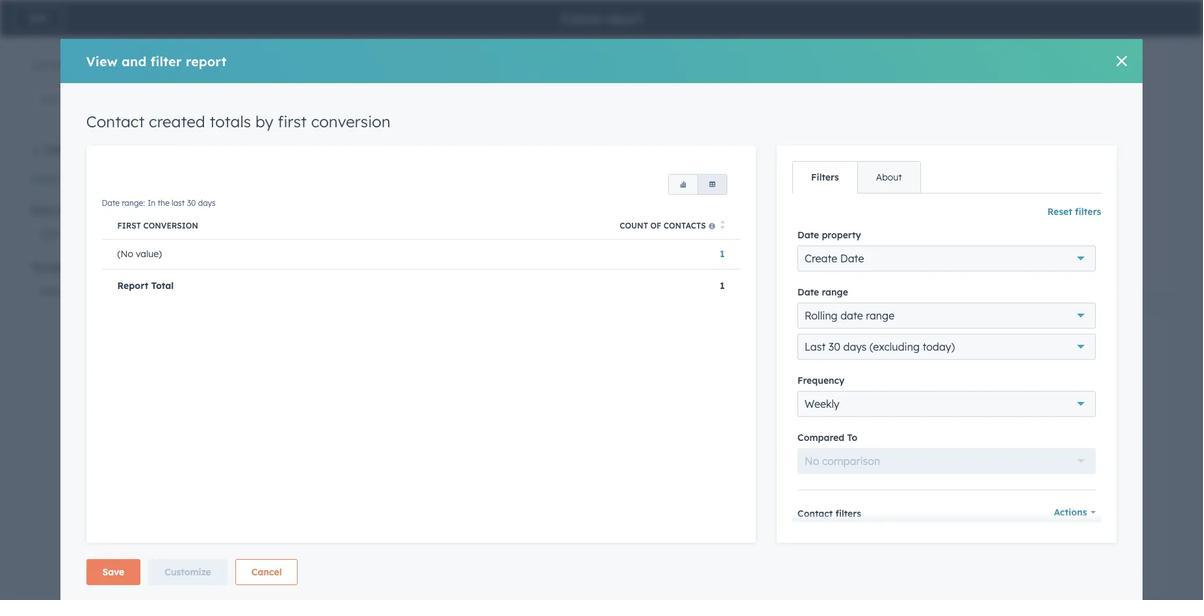 Task type: vqa. For each thing, say whether or not it's contained in the screenshot.
middle content
no



Task type: locate. For each thing, give the bounding box(es) containing it.
clear filters button
[[31, 172, 84, 187]]

report
[[605, 10, 643, 26], [186, 53, 227, 69]]

0 vertical spatial in
[[781, 30, 789, 40]]

count of contacts button
[[390, 211, 741, 239]]

conversion
[[944, 57, 999, 67], [143, 221, 198, 231]]

0 horizontal spatial comparison
[[822, 455, 880, 468]]

tab list containing filters
[[793, 161, 921, 194]]

date property
[[798, 229, 861, 241]]

0 horizontal spatial and
[[122, 53, 147, 69]]

the up value)
[[158, 198, 169, 208]]

1 vertical spatial comparison
[[822, 455, 880, 468]]

select
[[38, 285, 68, 298]]

group
[[668, 174, 728, 195]]

last inside "popup button"
[[805, 340, 826, 353]]

in up "(13) filters selected" popup button
[[148, 198, 156, 208]]

1 down press to sort. element
[[720, 248, 725, 260]]

press to sort. image
[[720, 221, 725, 230]]

1 vertical spatial range
[[866, 309, 895, 322]]

1 vertical spatial first conversion
[[117, 221, 198, 231]]

date down 'property'
[[840, 252, 864, 265]]

filters for (13)
[[59, 228, 86, 241]]

of
[[51, 60, 60, 72], [651, 221, 661, 231]]

no comparison
[[805, 455, 880, 468]]

last inside contact created totals by first conversion dialog
[[172, 198, 185, 208]]

the left "to"
[[792, 429, 803, 439]]

0 vertical spatial report
[[605, 10, 643, 26]]

and left 'filter'
[[122, 53, 147, 69]]

about
[[876, 172, 902, 183]]

last inside "last page seen"
[[1030, 47, 1050, 57]]

contact up "greg"
[[751, 52, 789, 62]]

0 vertical spatial and
[[122, 53, 147, 69]]

compared for compared to
[[798, 432, 845, 444]]

report
[[117, 280, 148, 292]]

press to sort. element
[[720, 221, 725, 232]]

1 vertical spatial in
[[148, 198, 156, 208]]

0 vertical spatial totals
[[210, 112, 251, 131]]

opportunity
[[1108, 80, 1160, 91]]

last for last 30 days (excluding today)
[[805, 340, 826, 353]]

in up greg robinson on the right top of page
[[781, 30, 789, 40]]

and
[[122, 53, 147, 69], [820, 368, 839, 381]]

filters inside popup button
[[59, 228, 86, 241]]

filters down no comparison
[[836, 508, 861, 520]]

time right all
[[308, 30, 325, 40]]

last 30 days (excluding today)
[[805, 340, 955, 353]]

0 vertical spatial create date
[[863, 47, 894, 67]]

create date button
[[798, 246, 1096, 272]]

in for 1
[[148, 198, 156, 208]]

in inside contact created totals by first conversion dialog
[[148, 198, 156, 208]]

page
[[1052, 47, 1073, 57]]

report inside page section element
[[605, 10, 643, 26]]

1 vertical spatial time
[[863, 340, 892, 356]]

date up "greg"
[[736, 30, 753, 40]]

1 vertical spatial last
[[805, 340, 826, 353]]

contacts left press to sort. element
[[664, 221, 706, 231]]

time up how many leads and customers were recently created?
[[863, 340, 892, 356]]

1 horizontal spatial -
[[1030, 80, 1034, 91]]

2 vertical spatial date range: in the last 30 days
[[736, 429, 849, 439]]

actions button
[[1054, 504, 1096, 522]]

0 vertical spatial date range: in the last 30 days
[[736, 30, 849, 40]]

filters
[[58, 174, 84, 185], [1075, 206, 1102, 218], [59, 228, 86, 241], [836, 508, 861, 520]]

1 horizontal spatial contacts
[[744, 398, 779, 408]]

date left all
[[252, 30, 269, 40]]

None checkbox
[[709, 0, 1176, 293], [225, 313, 688, 601], [709, 313, 1172, 601], [709, 0, 1176, 293], [709, 313, 1172, 601]]

0 vertical spatial create
[[561, 10, 601, 26]]

comparison down "to"
[[822, 455, 880, 468]]

create report
[[561, 10, 643, 26]]

totals inside dialog
[[210, 112, 251, 131]]

0 horizontal spatial report
[[186, 53, 227, 69]]

30 inside last 30 days (excluding today) "popup button"
[[829, 340, 841, 353]]

range right date
[[866, 309, 895, 322]]

1 horizontal spatial last
[[1030, 47, 1050, 57]]

filters for clear
[[58, 174, 84, 185]]

0 horizontal spatial conversion
[[143, 221, 198, 231]]

0 horizontal spatial create
[[561, 10, 601, 26]]

actions
[[1054, 507, 1087, 519]]

filters right clear
[[58, 174, 84, 185]]

clear filters
[[31, 174, 84, 185]]

1 horizontal spatial create
[[805, 252, 838, 265]]

1 horizontal spatial of
[[651, 221, 661, 231]]

0 vertical spatial last
[[805, 30, 819, 40]]

0 horizontal spatial contacts
[[664, 221, 706, 231]]

visualization
[[31, 262, 89, 274]]

filters right reset
[[1075, 206, 1102, 218]]

compared up 'no'
[[798, 432, 845, 444]]

filters down sources
[[59, 228, 86, 241]]

tab list
[[793, 161, 921, 194]]

contacts inside button
[[664, 221, 706, 231]]

in for 10/24/2023
[[781, 30, 789, 40]]

lead
[[930, 473, 951, 483]]

0 horizontal spatial compared
[[798, 432, 845, 444]]

many
[[760, 368, 788, 381]]

1 vertical spatial conversion
[[143, 221, 198, 231]]

0 vertical spatial first conversion
[[944, 47, 999, 67]]

date down how
[[736, 429, 753, 439]]

0 horizontal spatial first conversion
[[117, 221, 198, 231]]

sources
[[56, 205, 90, 216]]

filters inside button
[[1075, 206, 1102, 218]]

create inside popup button
[[805, 252, 838, 265]]

filters for reset
[[1075, 206, 1102, 218]]

0 horizontal spatial range
[[822, 287, 848, 298]]

filters link
[[793, 162, 857, 193]]

report total
[[117, 280, 174, 292]]

compared for compared to: previous 30 days
[[863, 429, 902, 439]]

with
[[831, 340, 859, 356]]

1 horizontal spatial range
[[866, 309, 895, 322]]

None button
[[668, 174, 698, 195], [698, 174, 728, 195], [668, 174, 698, 195], [698, 174, 728, 195]]

1-
[[31, 60, 39, 72]]

range
[[822, 287, 848, 298], [866, 309, 895, 322]]

contact
[[751, 52, 789, 62], [86, 112, 145, 131], [736, 340, 787, 356], [798, 508, 833, 520]]

data
[[31, 205, 53, 216]]

link opens in a new window image
[[821, 82, 830, 91]]

rolling
[[805, 309, 838, 322]]

date up selected
[[102, 198, 120, 208]]

compared to: previous 30 days
[[863, 429, 978, 439]]

date up rolling
[[798, 287, 819, 298]]

create inside page section element
[[561, 10, 601, 26]]

0 vertical spatial time
[[308, 30, 325, 40]]

and right the leads
[[820, 368, 839, 381]]

create
[[561, 10, 601, 26], [863, 47, 894, 57], [805, 252, 838, 265]]

cancel button
[[235, 560, 298, 586]]

(excluding
[[870, 340, 920, 353]]

about link
[[857, 162, 920, 193]]

no
[[805, 455, 819, 468]]

first
[[278, 112, 307, 131]]

1 vertical spatial create date
[[805, 252, 864, 265]]

view and filter report
[[86, 53, 227, 69]]

1 vertical spatial of
[[651, 221, 661, 231]]

0 horizontal spatial time
[[308, 30, 325, 40]]

0 vertical spatial 1
[[720, 248, 725, 260]]

1 vertical spatial 1
[[720, 280, 725, 292]]

contacts
[[664, 221, 706, 231], [744, 398, 779, 408]]

conversion
[[311, 112, 391, 131]]

0 vertical spatial first
[[944, 47, 968, 57]]

to:
[[904, 429, 914, 439]]

1 horizontal spatial report
[[605, 10, 643, 26]]

totals left 'by'
[[210, 112, 251, 131]]

data sources
[[31, 205, 90, 216]]

close image
[[1117, 56, 1128, 66]]

1 vertical spatial first
[[117, 221, 141, 231]]

0 vertical spatial comparison
[[896, 340, 973, 356]]

1 - from the left
[[944, 80, 948, 91]]

0 horizontal spatial totals
[[210, 112, 251, 131]]

contact created totals by first conversion
[[86, 112, 391, 131]]

contact up the many
[[736, 340, 787, 356]]

1-15 of 85 results
[[31, 60, 103, 72]]

the up robinson
[[792, 30, 803, 40]]

first conversion
[[944, 47, 999, 67], [117, 221, 198, 231]]

date
[[252, 30, 269, 40], [736, 30, 753, 40], [863, 57, 884, 67], [102, 198, 120, 208], [798, 229, 819, 241], [840, 252, 864, 265], [798, 287, 819, 298], [736, 429, 753, 439]]

1 horizontal spatial first
[[944, 47, 968, 57]]

0 vertical spatial contacts
[[664, 221, 706, 231]]

customize button
[[148, 560, 227, 586]]

range inside popup button
[[866, 309, 895, 322]]

1 vertical spatial and
[[820, 368, 839, 381]]

1 vertical spatial date range: in the last 30 days
[[102, 198, 216, 208]]

by
[[255, 112, 273, 131]]

30
[[821, 30, 830, 40], [187, 198, 196, 208], [829, 340, 841, 353], [821, 429, 830, 439], [950, 429, 958, 439]]

robinson
[[776, 80, 818, 91]]

0 vertical spatial the
[[792, 30, 803, 40]]

create date down the "date property" on the top
[[805, 252, 864, 265]]

exit
[[29, 12, 46, 24]]

0 horizontal spatial last
[[805, 340, 826, 353]]

of right count
[[651, 221, 661, 231]]

comparison up the recently
[[896, 340, 973, 356]]

contact for contact
[[751, 52, 789, 62]]

1 down 1 button
[[720, 280, 725, 292]]

2 horizontal spatial create
[[863, 47, 894, 57]]

contact for contact totals with time comparison
[[736, 340, 787, 356]]

link opens in a new window image
[[821, 82, 830, 91]]

date range: in the last 30 days up 'no'
[[736, 429, 849, 439]]

0 horizontal spatial first
[[117, 221, 141, 231]]

last up the leads
[[805, 340, 826, 353]]

0 horizontal spatial -
[[944, 80, 948, 91]]

contact down 'no'
[[798, 508, 833, 520]]

filter
[[151, 53, 182, 69]]

group inside contact created totals by first conversion dialog
[[668, 174, 728, 195]]

page section element
[[0, 0, 1203, 36]]

1 horizontal spatial time
[[863, 340, 892, 356]]

weekly button
[[798, 391, 1096, 417]]

- right 10/24/2023
[[944, 80, 948, 91]]

2 vertical spatial the
[[792, 429, 803, 439]]

date range: in the last 30 days
[[736, 30, 849, 40], [102, 198, 216, 208], [736, 429, 849, 439]]

last
[[1030, 47, 1050, 57], [805, 340, 826, 353]]

filters for contact
[[836, 508, 861, 520]]

0 vertical spatial last
[[1030, 47, 1050, 57]]

of right the 15
[[51, 60, 60, 72]]

0 horizontal spatial of
[[51, 60, 60, 72]]

leads
[[791, 368, 817, 381]]

15
[[39, 60, 48, 72]]

filters inside button
[[58, 174, 84, 185]]

1 vertical spatial totals
[[791, 340, 827, 356]]

date range: in the last 30 days for 10/24/2023
[[736, 30, 849, 40]]

comparison inside popup button
[[822, 455, 880, 468]]

view
[[86, 53, 118, 69]]

date range: in the last 30 days inside contact created totals by first conversion dialog
[[102, 198, 216, 208]]

rolling date range
[[805, 309, 895, 322]]

0 vertical spatial range
[[822, 287, 848, 298]]

last left page
[[1030, 47, 1050, 57]]

contacts down the many
[[744, 398, 779, 408]]

compared left to:
[[863, 429, 902, 439]]

the inside contact created totals by first conversion dialog
[[158, 198, 169, 208]]

totals up the leads
[[791, 340, 827, 356]]

in left compared to
[[781, 429, 789, 439]]

1 vertical spatial last
[[172, 198, 185, 208]]

create date up 10/24/2023
[[863, 47, 894, 67]]

no comparison button
[[798, 448, 1096, 474]]

1 horizontal spatial compared
[[863, 429, 902, 439]]

date range: in the last 30 days up greg robinson "link"
[[736, 30, 849, 40]]

range:
[[272, 30, 295, 40], [756, 30, 779, 40], [122, 198, 145, 208], [756, 429, 779, 439]]

contact up templates
[[86, 112, 145, 131]]

2 vertical spatial create
[[805, 252, 838, 265]]

date range: in the last 30 days for 1
[[102, 198, 216, 208]]

–
[[936, 486, 945, 509]]

- down seen
[[1030, 80, 1034, 91]]

save
[[102, 567, 124, 578]]

compared inside contact created totals by first conversion dialog
[[798, 432, 845, 444]]

filter
[[46, 144, 69, 156]]

range: up "(13) filters selected" popup button
[[122, 198, 145, 208]]

None checkbox
[[225, 0, 688, 293]]

range up rolling
[[822, 287, 848, 298]]

1 vertical spatial report
[[186, 53, 227, 69]]

date range: in the last 30 days up value)
[[102, 198, 216, 208]]

1 horizontal spatial conversion
[[944, 57, 999, 67]]

compared
[[863, 429, 902, 439], [798, 432, 845, 444]]

1 vertical spatial create
[[863, 47, 894, 57]]

1 vertical spatial the
[[158, 198, 169, 208]]

85
[[62, 60, 73, 72]]



Task type: describe. For each thing, give the bounding box(es) containing it.
and inside contact created totals by first conversion dialog
[[122, 53, 147, 69]]

date
[[841, 309, 863, 322]]

range: inside contact created totals by first conversion dialog
[[122, 198, 145, 208]]

2 vertical spatial in
[[781, 429, 789, 439]]

contact for contact filters
[[798, 508, 833, 520]]

date left 'property'
[[798, 229, 819, 241]]

results
[[75, 60, 103, 72]]

how many leads and customers were recently created?
[[736, 368, 1006, 381]]

none checkbox interactive chart
[[225, 313, 688, 601]]

(13)
[[38, 228, 56, 241]]

reset filters button
[[1048, 204, 1102, 220]]

(no value)
[[117, 248, 162, 260]]

selected
[[89, 228, 130, 241]]

customers
[[842, 368, 892, 381]]

range: down the many
[[756, 429, 779, 439]]

range: left all
[[272, 30, 295, 40]]

total
[[151, 280, 174, 292]]

weekly
[[805, 398, 840, 411]]

interactive chart image
[[252, 441, 661, 601]]

last page seen
[[1030, 47, 1073, 67]]

create date inside create date popup button
[[805, 252, 864, 265]]

property
[[822, 229, 861, 241]]

last for 1
[[172, 198, 185, 208]]

templates
[[72, 144, 117, 156]]

cancel
[[251, 567, 282, 578]]

contact created totals by first conversion dialog
[[60, 39, 1143, 601]]

were
[[895, 368, 919, 381]]

recently
[[921, 368, 960, 381]]

range: up "greg"
[[756, 30, 779, 40]]

the for 10/24/2023
[[792, 30, 803, 40]]

the for 1
[[158, 198, 169, 208]]

none checkbox containing date range:
[[225, 0, 688, 293]]

stage
[[1108, 57, 1134, 67]]

contact totals with time comparison
[[736, 340, 973, 356]]

1 button
[[720, 248, 725, 260]]

1 vertical spatial contacts
[[744, 398, 779, 408]]

Search search field
[[31, 86, 194, 112]]

created?
[[963, 368, 1006, 381]]

1 horizontal spatial totals
[[791, 340, 827, 356]]

contact filters
[[798, 508, 861, 520]]

date up 10/24/2023
[[863, 57, 884, 67]]

conversion inside dialog
[[143, 221, 198, 231]]

clear
[[31, 174, 55, 185]]

lifecycle
[[1108, 47, 1152, 57]]

last 30 days (excluding today) button
[[798, 334, 1096, 360]]

date range: all time
[[252, 30, 325, 40]]

last for 10/24/2023
[[805, 30, 819, 40]]

date range
[[798, 287, 848, 298]]

exit link
[[13, 5, 63, 31]]

count of contacts
[[620, 221, 706, 231]]

1 horizontal spatial comparison
[[896, 340, 973, 356]]

seen
[[1030, 57, 1051, 67]]

date inside popup button
[[840, 252, 864, 265]]

lead –
[[930, 473, 951, 509]]

2 - from the left
[[1030, 80, 1034, 91]]

days inside "popup button"
[[844, 340, 867, 353]]

report inside contact created totals by first conversion dialog
[[186, 53, 227, 69]]

previous
[[916, 429, 947, 439]]

count
[[620, 221, 648, 231]]

today)
[[923, 340, 955, 353]]

created
[[149, 112, 205, 131]]

to
[[847, 432, 858, 444]]

(13) filters selected
[[38, 228, 130, 241]]

1 1 from the top
[[720, 248, 725, 260]]

(no
[[117, 248, 133, 260]]

customize
[[165, 567, 211, 578]]

0 vertical spatial of
[[51, 60, 60, 72]]

value)
[[136, 248, 162, 260]]

first inside dialog
[[117, 221, 141, 231]]

2 1 from the top
[[720, 280, 725, 292]]

greg
[[751, 80, 773, 91]]

reset filters
[[1048, 206, 1102, 218]]

lifecycle stage
[[1108, 47, 1152, 67]]

time for all
[[308, 30, 325, 40]]

10/24/2023
[[863, 80, 913, 91]]

greg robinson
[[751, 80, 818, 91]]

0 vertical spatial conversion
[[944, 57, 999, 67]]

how
[[736, 368, 758, 381]]

frequency
[[798, 375, 845, 387]]

time for with
[[863, 340, 892, 356]]

all
[[297, 30, 306, 40]]

filter templates
[[46, 144, 117, 156]]

greg robinson link
[[751, 80, 832, 91]]

(13) filters selected button
[[31, 221, 194, 247]]

reset
[[1048, 206, 1072, 218]]

1 horizontal spatial and
[[820, 368, 839, 381]]

1 horizontal spatial first conversion
[[944, 47, 999, 67]]

compared to
[[798, 432, 858, 444]]

first conversion inside dialog
[[117, 221, 198, 231]]

select button
[[31, 278, 194, 304]]

contact for contact created totals by first conversion
[[86, 112, 145, 131]]

rolling date range button
[[798, 303, 1096, 329]]

last for last page seen
[[1030, 47, 1050, 57]]

2 vertical spatial last
[[805, 429, 819, 439]]

tab list inside contact created totals by first conversion dialog
[[793, 161, 921, 194]]

of inside button
[[651, 221, 661, 231]]



